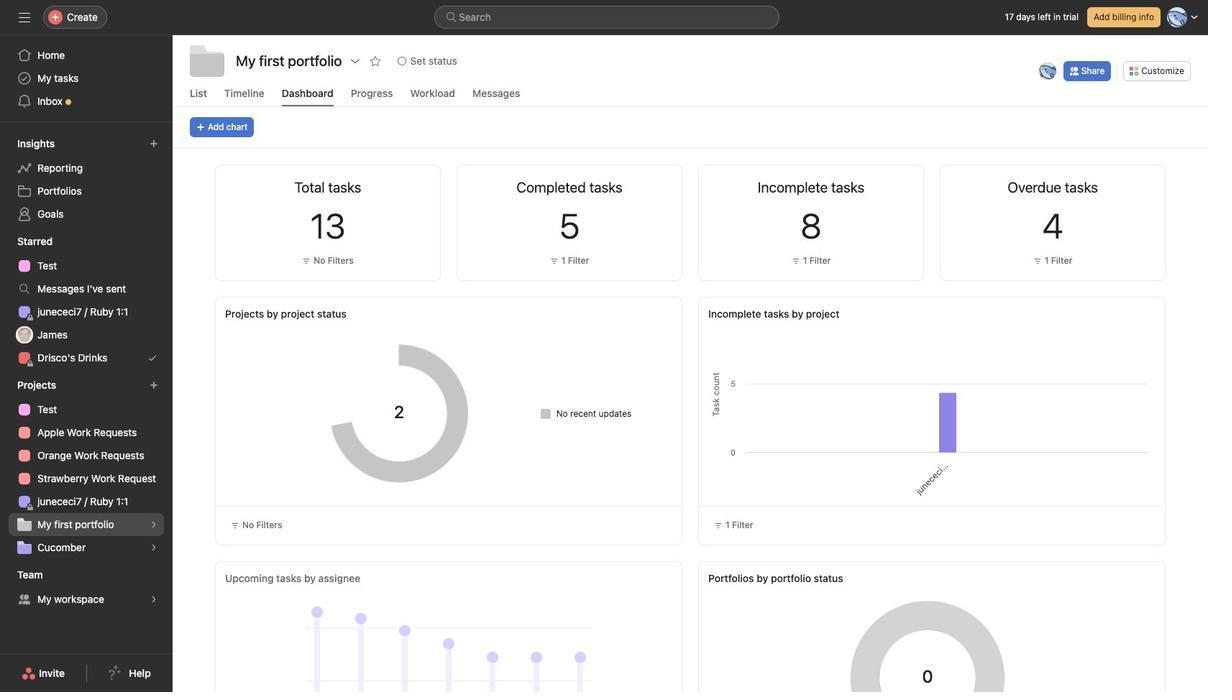 Task type: describe. For each thing, give the bounding box(es) containing it.
teams element
[[0, 562, 173, 614]]

projects element
[[0, 372, 173, 562]]

view chart image
[[616, 180, 627, 191]]

global element
[[0, 35, 173, 122]]

show options image
[[349, 55, 361, 67]]



Task type: locate. For each thing, give the bounding box(es) containing it.
see details, my first portfolio image
[[150, 521, 158, 529]]

list box
[[434, 6, 779, 29]]

see details, my workspace image
[[150, 595, 158, 604]]

starred element
[[0, 229, 173, 372]]

new insights image
[[150, 139, 158, 148]]

insights element
[[0, 131, 173, 229]]

add to starred image
[[369, 55, 381, 67]]

see details, cucomber image
[[150, 544, 158, 552]]

hide sidebar image
[[19, 12, 30, 23]]

new project or portfolio image
[[150, 381, 158, 390]]



Task type: vqa. For each thing, say whether or not it's contained in the screenshot.
View chart icon in the right top of the page
yes



